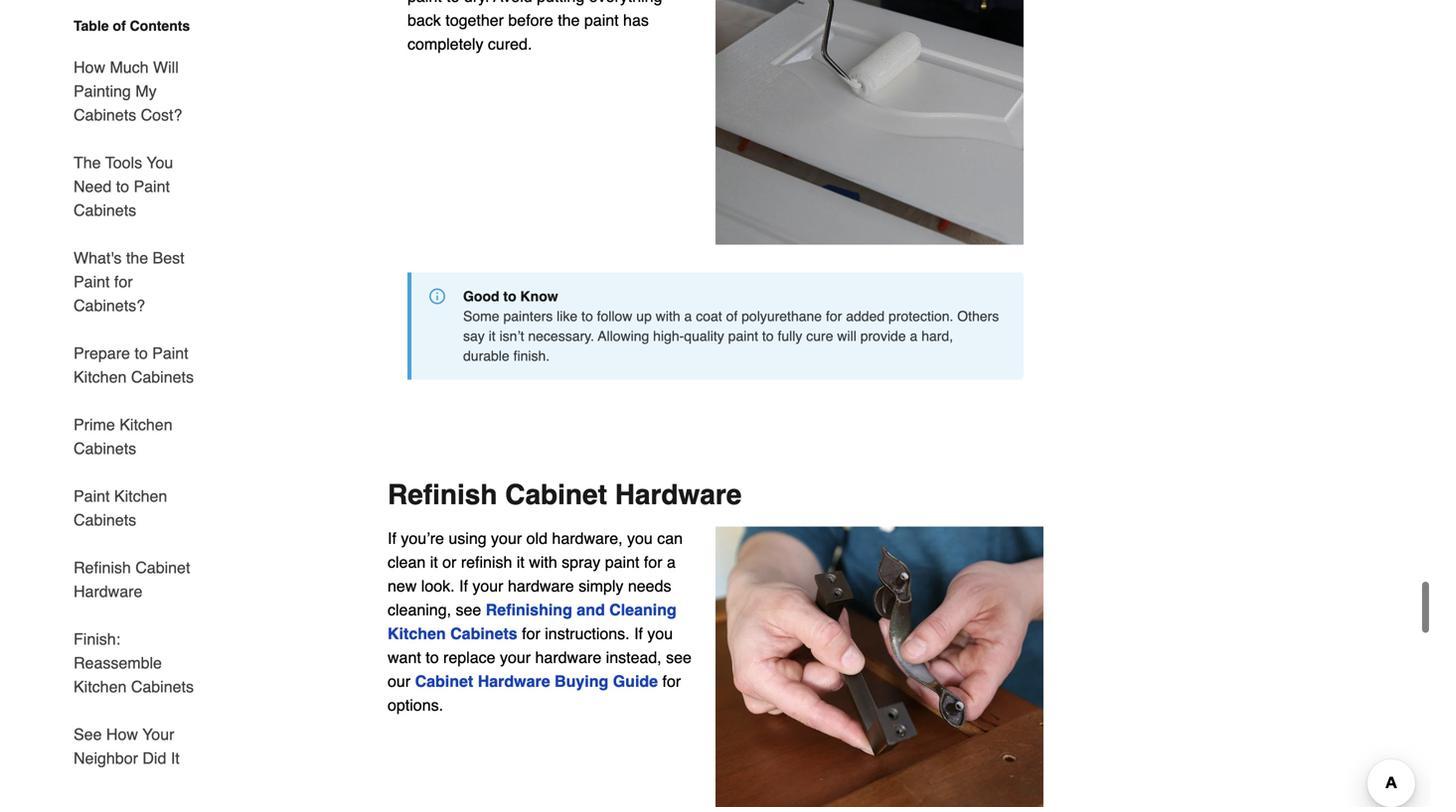 Task type: describe. For each thing, give the bounding box(es) containing it.
prime kitchen cabinets
[[74, 416, 173, 458]]

cleaning,
[[388, 601, 451, 620]]

and
[[577, 601, 605, 620]]

using
[[449, 530, 487, 548]]

buying
[[555, 673, 608, 691]]

cleaning
[[609, 601, 677, 620]]

kitchen inside prime kitchen cabinets
[[119, 416, 173, 434]]

much
[[110, 58, 149, 77]]

finish.
[[513, 348, 550, 364]]

cabinets inside how much will painting my cabinets cost?
[[74, 106, 136, 124]]

1 vertical spatial your
[[472, 577, 503, 596]]

you inside if you're using your old hardware, you can clean it or refinish it with spray paint for a new look. if your hardware simply needs cleaning, see
[[627, 530, 653, 548]]

for instructions. if you want to replace your hardware instead, see our
[[388, 625, 692, 691]]

cabinets inside finish: reassemble kitchen cabinets
[[131, 678, 194, 697]]

cabinet inside refinish cabinet hardware link
[[135, 559, 190, 577]]

to left fully on the top right
[[762, 329, 774, 344]]

replace
[[443, 649, 495, 667]]

you're
[[401, 530, 444, 548]]

quality
[[684, 329, 724, 344]]

good to know some painters like to follow up with a coat of polyurethane for added protection. others say it isn't necessary. allowing high-quality paint to fully cure will provide a hard, durable finish.
[[463, 289, 999, 364]]

refinish cabinet hardware inside the "table of contents" "element"
[[74, 559, 190, 601]]

see
[[74, 726, 102, 744]]

did
[[142, 750, 166, 768]]

a person holding cabinet hardware in front of a door. image
[[716, 527, 1044, 808]]

paint inside good to know some painters like to follow up with a coat of polyurethane for added protection. others say it isn't necessary. allowing high-quality paint to fully cure will provide a hard, durable finish.
[[728, 329, 758, 344]]

painters
[[503, 309, 553, 325]]

how inside how much will painting my cabinets cost?
[[74, 58, 105, 77]]

prepare
[[74, 344, 130, 363]]

cure
[[806, 329, 833, 344]]

say
[[463, 329, 485, 344]]

added
[[846, 309, 885, 325]]

hardware inside if you're using your old hardware, you can clean it or refinish it with spray paint for a new look. if your hardware simply needs cleaning, see
[[508, 577, 574, 596]]

0 vertical spatial if
[[388, 530, 396, 548]]

isn't
[[499, 329, 524, 344]]

1 horizontal spatial refinish cabinet hardware
[[388, 480, 742, 511]]

prime
[[74, 416, 115, 434]]

2 vertical spatial cabinet
[[415, 673, 473, 691]]

follow
[[597, 309, 632, 325]]

if you're using your old hardware, you can clean it or refinish it with spray paint for a new look. if your hardware simply needs cleaning, see
[[388, 530, 683, 620]]

1 vertical spatial if
[[459, 577, 468, 596]]

to inside the tools you need to paint cabinets
[[116, 177, 129, 196]]

options.
[[388, 697, 443, 715]]

need
[[74, 177, 112, 196]]

see how your neighbor did it
[[74, 726, 180, 768]]

prepare to paint kitchen cabinets
[[74, 344, 194, 387]]

what's
[[74, 249, 122, 267]]

protection.
[[889, 309, 953, 325]]

simply
[[578, 577, 624, 596]]

1 horizontal spatial a
[[684, 309, 692, 325]]

good
[[463, 289, 499, 305]]

best
[[153, 249, 184, 267]]

hardware,
[[552, 530, 623, 548]]

for inside if you're using your old hardware, you can clean it or refinish it with spray paint for a new look. if your hardware simply needs cleaning, see
[[644, 554, 662, 572]]

of inside good to know some painters like to follow up with a coat of polyurethane for added protection. others say it isn't necessary. allowing high-quality paint to fully cure will provide a hard, durable finish.
[[726, 309, 738, 325]]

refinishing and cleaning kitchen cabinets link
[[388, 601, 677, 644]]

how much will painting my cabinets cost? link
[[74, 44, 207, 139]]

finish:
[[74, 631, 120, 649]]

your
[[142, 726, 174, 744]]

new
[[388, 577, 417, 596]]

cost?
[[141, 106, 182, 124]]

how much will painting my cabinets cost?
[[74, 58, 182, 124]]

for inside good to know some painters like to follow up with a coat of polyurethane for added protection. others say it isn't necessary. allowing high-quality paint to fully cure will provide a hard, durable finish.
[[826, 309, 842, 325]]

to right like
[[581, 309, 593, 325]]

clean
[[388, 554, 426, 572]]

spray
[[562, 554, 601, 572]]

see how your neighbor did it link
[[74, 712, 207, 771]]

what's the best paint for cabinets? link
[[74, 235, 207, 330]]

provide
[[860, 329, 906, 344]]

some
[[463, 309, 499, 325]]

polyurethane
[[742, 309, 822, 325]]

0 vertical spatial your
[[491, 530, 522, 548]]

it
[[171, 750, 180, 768]]

will
[[153, 58, 179, 77]]

it inside good to know some painters like to follow up with a coat of polyurethane for added protection. others say it isn't necessary. allowing high-quality paint to fully cure will provide a hard, durable finish.
[[489, 329, 496, 344]]

others
[[957, 309, 999, 325]]

cabinets inside prepare to paint kitchen cabinets
[[131, 368, 194, 387]]

allowing
[[598, 329, 649, 344]]

see inside for instructions. if you want to replace your hardware instead, see our
[[666, 649, 692, 667]]

cabinets inside paint kitchen cabinets
[[74, 511, 136, 530]]

old
[[526, 530, 548, 548]]

paint inside the tools you need to paint cabinets
[[134, 177, 170, 196]]

cabinet hardware buying guide link
[[415, 673, 658, 691]]

fully
[[778, 329, 802, 344]]

instead,
[[606, 649, 662, 667]]

refinish
[[461, 554, 512, 572]]

contents
[[130, 18, 190, 34]]

look.
[[421, 577, 455, 596]]

cabinets inside prime kitchen cabinets
[[74, 440, 136, 458]]

a inside if you're using your old hardware, you can clean it or refinish it with spray paint for a new look. if your hardware simply needs cleaning, see
[[667, 554, 676, 572]]



Task type: locate. For each thing, give the bounding box(es) containing it.
1 vertical spatial paint
[[605, 554, 639, 572]]

see up replace
[[456, 601, 481, 620]]

0 vertical spatial how
[[74, 58, 105, 77]]

necessary.
[[528, 329, 594, 344]]

needs
[[628, 577, 671, 596]]

it left or
[[430, 554, 438, 572]]

refinish cabinet hardware up finish:
[[74, 559, 190, 601]]

kitchen down reassemble
[[74, 678, 127, 697]]

know
[[520, 289, 558, 305]]

your left old
[[491, 530, 522, 548]]

1 vertical spatial a
[[910, 329, 918, 344]]

for inside for instructions. if you want to replace your hardware instead, see our
[[522, 625, 540, 644]]

with up high-
[[656, 309, 680, 325]]

cabinets?
[[74, 297, 145, 315]]

cabinet up old
[[505, 480, 607, 511]]

0 vertical spatial with
[[656, 309, 680, 325]]

1 vertical spatial with
[[529, 554, 557, 572]]

1 vertical spatial how
[[106, 726, 138, 744]]

2 horizontal spatial cabinet
[[505, 480, 607, 511]]

kitchen down cleaning,
[[388, 625, 446, 644]]

for inside the what's the best paint for cabinets?
[[114, 273, 133, 291]]

for
[[114, 273, 133, 291], [826, 309, 842, 325], [644, 554, 662, 572], [522, 625, 540, 644], [662, 673, 681, 691]]

you
[[627, 530, 653, 548], [647, 625, 673, 644]]

a down protection.
[[910, 329, 918, 344]]

or
[[442, 554, 457, 572]]

paint
[[728, 329, 758, 344], [605, 554, 639, 572]]

the tools you need to paint cabinets link
[[74, 139, 207, 235]]

refinish
[[388, 480, 497, 511], [74, 559, 131, 577]]

see inside if you're using your old hardware, you can clean it or refinish it with spray paint for a new look. if your hardware simply needs cleaning, see
[[456, 601, 481, 620]]

a
[[684, 309, 692, 325], [910, 329, 918, 344], [667, 554, 676, 572]]

0 vertical spatial a
[[684, 309, 692, 325]]

my
[[135, 82, 157, 100]]

refinishing and cleaning kitchen cabinets
[[388, 601, 677, 644]]

kitchen inside the refinishing and cleaning kitchen cabinets
[[388, 625, 446, 644]]

the tools you need to paint cabinets
[[74, 154, 173, 220]]

cabinets inside the tools you need to paint cabinets
[[74, 201, 136, 220]]

with
[[656, 309, 680, 325], [529, 554, 557, 572]]

paint down what's
[[74, 273, 110, 291]]

0 horizontal spatial if
[[388, 530, 396, 548]]

1 horizontal spatial see
[[666, 649, 692, 667]]

with inside good to know some painters like to follow up with a coat of polyurethane for added protection. others say it isn't necessary. allowing high-quality paint to fully cure will provide a hard, durable finish.
[[656, 309, 680, 325]]

table
[[74, 18, 109, 34]]

1 horizontal spatial with
[[656, 309, 680, 325]]

0 horizontal spatial of
[[113, 18, 126, 34]]

cabinet down paint kitchen cabinets link
[[135, 559, 190, 577]]

with down old
[[529, 554, 557, 572]]

refinish cabinet hardware up 'hardware,'
[[388, 480, 742, 511]]

cabinets down prime
[[74, 440, 136, 458]]

for options.
[[388, 673, 681, 715]]

if up clean
[[388, 530, 396, 548]]

cabinet down replace
[[415, 673, 473, 691]]

paint up simply
[[605, 554, 639, 572]]

the
[[74, 154, 101, 172]]

table of contents
[[74, 18, 190, 34]]

for down the
[[114, 273, 133, 291]]

0 vertical spatial paint
[[728, 329, 758, 344]]

1 horizontal spatial it
[[489, 329, 496, 344]]

to
[[116, 177, 129, 196], [503, 289, 516, 305], [581, 309, 593, 325], [762, 329, 774, 344], [135, 344, 148, 363], [426, 649, 439, 667]]

0 horizontal spatial refinish
[[74, 559, 131, 577]]

0 horizontal spatial cabinet
[[135, 559, 190, 577]]

paint inside the what's the best paint for cabinets?
[[74, 273, 110, 291]]

if
[[388, 530, 396, 548], [459, 577, 468, 596], [634, 625, 643, 644]]

hardware up buying
[[535, 649, 601, 667]]

see right the "instead,"
[[666, 649, 692, 667]]

will
[[837, 329, 857, 344]]

of right coat
[[726, 309, 738, 325]]

for inside for options.
[[662, 673, 681, 691]]

how up painting
[[74, 58, 105, 77]]

cabinets inside the refinishing and cleaning kitchen cabinets
[[450, 625, 517, 644]]

cabinets up prime kitchen cabinets link
[[131, 368, 194, 387]]

info image
[[429, 289, 445, 305]]

cabinets down painting
[[74, 106, 136, 124]]

hardware up finish:
[[74, 583, 142, 601]]

kitchen inside finish: reassemble kitchen cabinets
[[74, 678, 127, 697]]

to right "prepare" on the top
[[135, 344, 148, 363]]

durable
[[463, 348, 510, 364]]

paint right "prepare" on the top
[[152, 344, 188, 363]]

0 vertical spatial you
[[627, 530, 653, 548]]

1 horizontal spatial paint
[[728, 329, 758, 344]]

to right want
[[426, 649, 439, 667]]

paint kitchen cabinets link
[[74, 473, 207, 545]]

hard,
[[921, 329, 953, 344]]

how up neighbor
[[106, 726, 138, 744]]

prepare to paint kitchen cabinets link
[[74, 330, 207, 402]]

guide
[[613, 673, 658, 691]]

to down tools
[[116, 177, 129, 196]]

1 horizontal spatial hardware
[[478, 673, 550, 691]]

reassemble
[[74, 654, 162, 673]]

1 vertical spatial cabinet
[[135, 559, 190, 577]]

paint down you on the left of the page
[[134, 177, 170, 196]]

0 horizontal spatial hardware
[[74, 583, 142, 601]]

1 vertical spatial you
[[647, 625, 673, 644]]

kitchen down "prepare" on the top
[[74, 368, 127, 387]]

hardware up can
[[615, 480, 742, 511]]

prime kitchen cabinets link
[[74, 402, 207, 473]]

refinish inside refinish cabinet hardware
[[74, 559, 131, 577]]

0 horizontal spatial refinish cabinet hardware
[[74, 559, 190, 601]]

cabinet hardware buying guide
[[415, 673, 658, 691]]

coat
[[696, 309, 722, 325]]

it right say at the top
[[489, 329, 496, 344]]

to inside prepare to paint kitchen cabinets
[[135, 344, 148, 363]]

paint right quality
[[728, 329, 758, 344]]

you left can
[[627, 530, 653, 548]]

of inside "element"
[[113, 18, 126, 34]]

0 vertical spatial refinish cabinet hardware
[[388, 480, 742, 511]]

0 horizontal spatial it
[[430, 554, 438, 572]]

1 vertical spatial refinish cabinet hardware
[[74, 559, 190, 601]]

refinishing
[[486, 601, 572, 620]]

hardware inside refinish cabinet hardware
[[74, 583, 142, 601]]

cabinets
[[74, 106, 136, 124], [74, 201, 136, 220], [131, 368, 194, 387], [74, 440, 136, 458], [74, 511, 136, 530], [450, 625, 517, 644], [131, 678, 194, 697]]

1 horizontal spatial if
[[459, 577, 468, 596]]

1 horizontal spatial of
[[726, 309, 738, 325]]

table of contents element
[[58, 16, 207, 771]]

you
[[146, 154, 173, 172]]

0 vertical spatial hardware
[[508, 577, 574, 596]]

0 vertical spatial refinish
[[388, 480, 497, 511]]

kitchen inside paint kitchen cabinets
[[114, 487, 167, 506]]

like
[[557, 309, 578, 325]]

tools
[[105, 154, 142, 172]]

for down the refinishing
[[522, 625, 540, 644]]

0 vertical spatial of
[[113, 18, 126, 34]]

0 horizontal spatial with
[[529, 554, 557, 572]]

your down the refinish at the bottom
[[472, 577, 503, 596]]

hardware
[[615, 480, 742, 511], [74, 583, 142, 601], [478, 673, 550, 691]]

to up painters on the left top of the page
[[503, 289, 516, 305]]

how inside see how your neighbor did it
[[106, 726, 138, 744]]

1 vertical spatial see
[[666, 649, 692, 667]]

hardware up the refinishing
[[508, 577, 574, 596]]

1 vertical spatial refinish
[[74, 559, 131, 577]]

kitchen inside prepare to paint kitchen cabinets
[[74, 368, 127, 387]]

refinish cabinet hardware
[[388, 480, 742, 511], [74, 559, 190, 601]]

hardware inside for instructions. if you want to replace your hardware instead, see our
[[535, 649, 601, 667]]

2 vertical spatial your
[[500, 649, 531, 667]]

for right guide
[[662, 673, 681, 691]]

to inside for instructions. if you want to replace your hardware instead, see our
[[426, 649, 439, 667]]

of
[[113, 18, 126, 34], [726, 309, 738, 325]]

2 vertical spatial a
[[667, 554, 676, 572]]

finish: reassemble kitchen cabinets link
[[74, 616, 207, 712]]

paint down prime kitchen cabinets
[[74, 487, 110, 506]]

it
[[489, 329, 496, 344], [430, 554, 438, 572], [517, 554, 525, 572]]

1 horizontal spatial cabinet
[[415, 673, 473, 691]]

if down cleaning
[[634, 625, 643, 644]]

cabinets down need
[[74, 201, 136, 220]]

0 vertical spatial see
[[456, 601, 481, 620]]

what's the best paint for cabinets?
[[74, 249, 184, 315]]

paint inside if you're using your old hardware, you can clean it or refinish it with spray paint for a new look. if your hardware simply needs cleaning, see
[[605, 554, 639, 572]]

hardware down replace
[[478, 673, 550, 691]]

refinish down paint kitchen cabinets
[[74, 559, 131, 577]]

if inside for instructions. if you want to replace your hardware instead, see our
[[634, 625, 643, 644]]

2 vertical spatial if
[[634, 625, 643, 644]]

want
[[388, 649, 421, 667]]

2 horizontal spatial hardware
[[615, 480, 742, 511]]

your up cabinet hardware buying guide
[[500, 649, 531, 667]]

cabinets up replace
[[450, 625, 517, 644]]

refinish cabinet hardware link
[[74, 545, 207, 616]]

2 horizontal spatial it
[[517, 554, 525, 572]]

cabinets up refinish cabinet hardware link
[[74, 511, 136, 530]]

instructions.
[[545, 625, 630, 644]]

your inside for instructions. if you want to replace your hardware instead, see our
[[500, 649, 531, 667]]

2 horizontal spatial if
[[634, 625, 643, 644]]

paint kitchen cabinets
[[74, 487, 167, 530]]

with inside if you're using your old hardware, you can clean it or refinish it with spray paint for a new look. if your hardware simply needs cleaning, see
[[529, 554, 557, 572]]

the
[[126, 249, 148, 267]]

0 horizontal spatial see
[[456, 601, 481, 620]]

painting
[[74, 82, 131, 100]]

finish: reassemble kitchen cabinets
[[74, 631, 194, 697]]

if right look.
[[459, 577, 468, 596]]

you down cleaning
[[647, 625, 673, 644]]

a down can
[[667, 554, 676, 572]]

1 vertical spatial hardware
[[74, 583, 142, 601]]

1 vertical spatial hardware
[[535, 649, 601, 667]]

for up will
[[826, 309, 842, 325]]

paint inside prepare to paint kitchen cabinets
[[152, 344, 188, 363]]

kitchen
[[74, 368, 127, 387], [119, 416, 173, 434], [114, 487, 167, 506], [388, 625, 446, 644], [74, 678, 127, 697]]

1 vertical spatial of
[[726, 309, 738, 325]]

2 vertical spatial hardware
[[478, 673, 550, 691]]

our
[[388, 673, 411, 691]]

you inside for instructions. if you want to replace your hardware instead, see our
[[647, 625, 673, 644]]

kitchen down prime kitchen cabinets link
[[114, 487, 167, 506]]

for up "needs"
[[644, 554, 662, 572]]

a person rolling white paint onto a cabinet door. image
[[716, 0, 1024, 245]]

high-
[[653, 329, 684, 344]]

1 horizontal spatial refinish
[[388, 480, 497, 511]]

2 horizontal spatial a
[[910, 329, 918, 344]]

it right the refinish at the bottom
[[517, 554, 525, 572]]

paint inside paint kitchen cabinets
[[74, 487, 110, 506]]

can
[[657, 530, 683, 548]]

a left coat
[[684, 309, 692, 325]]

of right table
[[113, 18, 126, 34]]

refinish up you're
[[388, 480, 497, 511]]

0 vertical spatial hardware
[[615, 480, 742, 511]]

0 horizontal spatial a
[[667, 554, 676, 572]]

0 horizontal spatial paint
[[605, 554, 639, 572]]

cabinets up your
[[131, 678, 194, 697]]

up
[[636, 309, 652, 325]]

kitchen right prime
[[119, 416, 173, 434]]

0 vertical spatial cabinet
[[505, 480, 607, 511]]

neighbor
[[74, 750, 138, 768]]



Task type: vqa. For each thing, say whether or not it's contained in the screenshot.
2nd $ from left
no



